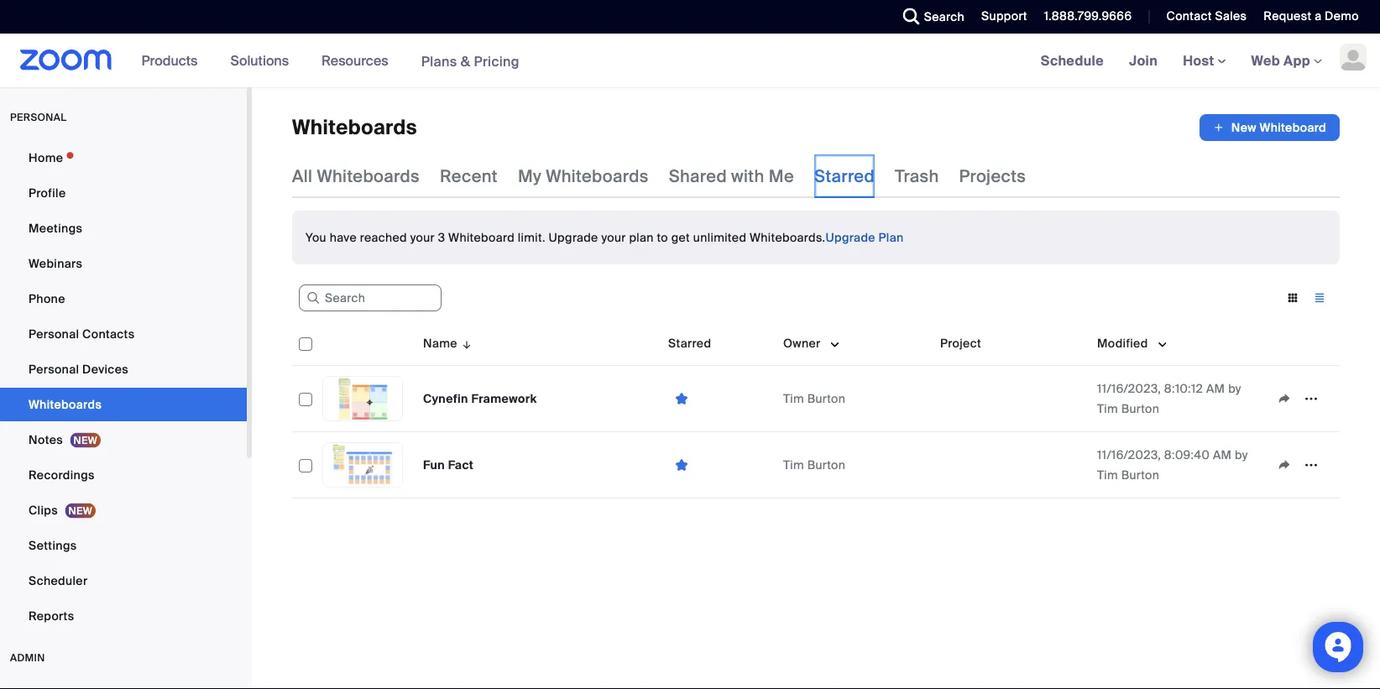 Task type: describe. For each thing, give the bounding box(es) containing it.
1.888.799.9666
[[1045, 8, 1133, 24]]

personal for personal contacts
[[29, 326, 79, 342]]

devices
[[82, 362, 129, 377]]

am for 8:09:40
[[1214, 447, 1232, 463]]

plan
[[629, 230, 654, 245]]

upgrade plan button
[[826, 224, 904, 251]]

solutions
[[230, 52, 289, 69]]

to
[[657, 230, 669, 245]]

clips
[[29, 503, 58, 518]]

scheduler link
[[0, 564, 247, 598]]

solutions button
[[230, 34, 297, 87]]

webinars
[[29, 256, 82, 271]]

my whiteboards
[[518, 165, 649, 187]]

1.888.799.9666 button up schedule link
[[1045, 8, 1133, 24]]

web app button
[[1252, 52, 1323, 69]]

personal devices
[[29, 362, 129, 377]]

2 your from the left
[[602, 230, 626, 245]]

me
[[769, 165, 795, 187]]

resources
[[322, 52, 389, 69]]

starred inside "application"
[[669, 336, 712, 351]]

banner containing products
[[0, 34, 1381, 89]]

by for 11/16/2023, 8:10:12 am by tim burton
[[1229, 381, 1242, 396]]

home
[[29, 150, 63, 165]]

recordings
[[29, 467, 95, 483]]

application containing name
[[292, 322, 1340, 499]]

8:10:12
[[1165, 381, 1204, 396]]

products button
[[142, 34, 205, 87]]

plan
[[879, 230, 904, 245]]

name
[[423, 336, 458, 351]]

whiteboards link
[[0, 388, 247, 422]]

modified
[[1098, 336, 1149, 351]]

am for 8:10:12
[[1207, 381, 1226, 396]]

settings link
[[0, 529, 247, 563]]

1 vertical spatial whiteboard
[[449, 230, 515, 245]]

personal devices link
[[0, 353, 247, 386]]

personal contacts
[[29, 326, 135, 342]]

cynefin framework
[[423, 391, 537, 407]]

get
[[672, 230, 690, 245]]

clips link
[[0, 494, 247, 527]]

meetings navigation
[[1029, 34, 1381, 89]]

limit.
[[518, 230, 546, 245]]

contact sales
[[1167, 8, 1248, 24]]

reached
[[360, 230, 407, 245]]

click to unstar the whiteboard fun fact image
[[669, 457, 695, 473]]

arrow down image
[[458, 333, 473, 354]]

&
[[461, 52, 471, 70]]

11/16/2023, for 11/16/2023, 8:10:12 am by tim burton
[[1098, 381, 1162, 396]]

tabs of all whiteboard page tab list
[[292, 155, 1026, 198]]

zoom logo image
[[20, 50, 112, 71]]

share image for 11/16/2023, 8:09:40 am by tim burton
[[1272, 458, 1298, 473]]

reports
[[29, 609, 74, 624]]

settings
[[29, 538, 77, 553]]

personal
[[10, 111, 67, 124]]

fun
[[423, 457, 445, 473]]

starred inside tabs of all whiteboard page tab list
[[815, 165, 875, 187]]

unlimited
[[694, 230, 747, 245]]

web app
[[1252, 52, 1311, 69]]

recent
[[440, 165, 498, 187]]

contact
[[1167, 8, 1213, 24]]

join
[[1130, 52, 1158, 69]]

profile picture image
[[1340, 44, 1367, 71]]

11/16/2023, 8:10:12 am by tim burton
[[1098, 381, 1242, 417]]

tim burton for 11/16/2023, 8:09:40 am by tim burton
[[784, 457, 846, 473]]

all
[[292, 165, 313, 187]]

notes link
[[0, 423, 247, 457]]

1.888.799.9666 button up schedule
[[1032, 0, 1137, 34]]

a
[[1315, 8, 1322, 24]]

click to unstar the whiteboard cynefin framework image
[[669, 391, 695, 407]]

profile
[[29, 185, 66, 201]]

framework
[[472, 391, 537, 407]]

search
[[925, 9, 965, 24]]

11/16/2023, 8:09:40 am by tim burton
[[1098, 447, 1249, 483]]

cell for 11/16/2023, 8:09:40 am by tim burton
[[934, 433, 1091, 499]]

1 your from the left
[[410, 230, 435, 245]]

personal menu menu
[[0, 141, 247, 635]]

personal contacts link
[[0, 317, 247, 351]]

Search text field
[[299, 285, 442, 312]]

host button
[[1184, 52, 1227, 69]]

whiteboards inside application
[[292, 115, 417, 141]]

burton inside '11/16/2023, 8:09:40 am by tim burton'
[[1122, 467, 1160, 483]]

app
[[1284, 52, 1311, 69]]

meetings
[[29, 220, 83, 236]]

you have reached your 3 whiteboard limit. upgrade your plan to get unlimited whiteboards. upgrade plan
[[306, 230, 904, 245]]

cell for 11/16/2023, 8:10:12 am by tim burton
[[934, 366, 1091, 433]]

pricing
[[474, 52, 520, 70]]

2 upgrade from the left
[[826, 230, 876, 245]]



Task type: vqa. For each thing, say whether or not it's contained in the screenshot.
Tim
yes



Task type: locate. For each thing, give the bounding box(es) containing it.
tim inside '11/16/2023, 8:09:40 am by tim burton'
[[1098, 467, 1119, 483]]

1 vertical spatial by
[[1236, 447, 1249, 463]]

plans & pricing
[[421, 52, 520, 70]]

thumbnail of cynefin framework image
[[323, 377, 402, 421]]

starred up click to unstar the whiteboard cynefin framework image
[[669, 336, 712, 351]]

tim inside 11/16/2023, 8:10:12 am by tim burton
[[1098, 401, 1119, 417]]

0 vertical spatial share image
[[1272, 391, 1298, 407]]

whiteboard
[[1260, 120, 1327, 135], [449, 230, 515, 245]]

0 vertical spatial by
[[1229, 381, 1242, 396]]

upgrade left "plan"
[[826, 230, 876, 245]]

0 vertical spatial am
[[1207, 381, 1226, 396]]

cynefin
[[423, 391, 469, 407]]

1 vertical spatial am
[[1214, 447, 1232, 463]]

1 cell from the top
[[934, 366, 1091, 433]]

schedule link
[[1029, 34, 1117, 87]]

am right 8:10:12
[[1207, 381, 1226, 396]]

your left 3
[[410, 230, 435, 245]]

starred
[[815, 165, 875, 187], [669, 336, 712, 351]]

by for 11/16/2023, 8:09:40 am by tim burton
[[1236, 447, 1249, 463]]

admin
[[10, 652, 45, 665]]

whiteboard right new
[[1260, 120, 1327, 135]]

shared
[[669, 165, 727, 187]]

new whiteboard
[[1232, 120, 1327, 135]]

meetings link
[[0, 212, 247, 245]]

banner
[[0, 34, 1381, 89]]

whiteboards up all whiteboards
[[292, 115, 417, 141]]

11/16/2023, inside 11/16/2023, 8:10:12 am by tim burton
[[1098, 381, 1162, 396]]

0 horizontal spatial whiteboard
[[449, 230, 515, 245]]

1 upgrade from the left
[[549, 230, 599, 245]]

new
[[1232, 120, 1257, 135]]

all whiteboards
[[292, 165, 420, 187]]

project
[[941, 336, 982, 351]]

11/16/2023, left 8:09:40 at bottom right
[[1098, 447, 1162, 463]]

by inside '11/16/2023, 8:09:40 am by tim burton'
[[1236, 447, 1249, 463]]

request a demo link
[[1252, 0, 1381, 34], [1264, 8, 1360, 24]]

shared with me
[[669, 165, 795, 187]]

personal
[[29, 326, 79, 342], [29, 362, 79, 377]]

1 11/16/2023, from the top
[[1098, 381, 1162, 396]]

burton
[[808, 391, 846, 407], [1122, 401, 1160, 417], [808, 457, 846, 473], [1122, 467, 1160, 483]]

owner
[[784, 336, 821, 351]]

product information navigation
[[129, 34, 532, 89]]

1 horizontal spatial starred
[[815, 165, 875, 187]]

support
[[982, 8, 1028, 24]]

add image
[[1214, 119, 1225, 136]]

2 11/16/2023, from the top
[[1098, 447, 1162, 463]]

burton inside 11/16/2023, 8:10:12 am by tim burton
[[1122, 401, 1160, 417]]

by inside 11/16/2023, 8:10:12 am by tim burton
[[1229, 381, 1242, 396]]

scheduler
[[29, 573, 88, 589]]

personal inside "link"
[[29, 326, 79, 342]]

am
[[1207, 381, 1226, 396], [1214, 447, 1232, 463]]

reports link
[[0, 600, 247, 633]]

whiteboards.
[[750, 230, 826, 245]]

0 horizontal spatial your
[[410, 230, 435, 245]]

1 vertical spatial tim burton
[[784, 457, 846, 473]]

notes
[[29, 432, 63, 448]]

upgrade right limit.
[[549, 230, 599, 245]]

application
[[292, 322, 1340, 499], [1272, 386, 1334, 412], [1272, 453, 1334, 478]]

phone
[[29, 291, 65, 307]]

share image up the more options for fun fact image on the right bottom of page
[[1272, 391, 1298, 407]]

my
[[518, 165, 542, 187]]

plans
[[421, 52, 457, 70]]

whiteboards application
[[292, 114, 1340, 141]]

search button
[[891, 0, 969, 34]]

recordings link
[[0, 459, 247, 492]]

menu item
[[0, 682, 247, 690]]

webinars link
[[0, 247, 247, 281]]

upgrade
[[549, 230, 599, 245], [826, 230, 876, 245]]

grid mode, not selected image
[[1280, 291, 1307, 306]]

1 vertical spatial starred
[[669, 336, 712, 351]]

starred down whiteboards application
[[815, 165, 875, 187]]

share image
[[1272, 391, 1298, 407], [1272, 458, 1298, 473]]

1 horizontal spatial whiteboard
[[1260, 120, 1327, 135]]

sales
[[1216, 8, 1248, 24]]

2 share image from the top
[[1272, 458, 1298, 473]]

request a demo
[[1264, 8, 1360, 24]]

host
[[1184, 52, 1218, 69]]

have
[[330, 230, 357, 245]]

your
[[410, 230, 435, 245], [602, 230, 626, 245]]

projects
[[960, 165, 1026, 187]]

whiteboards up the reached
[[317, 165, 420, 187]]

11/16/2023, for 11/16/2023, 8:09:40 am by tim burton
[[1098, 447, 1162, 463]]

application for 11/16/2023, 8:09:40 am by tim burton
[[1272, 453, 1334, 478]]

request
[[1264, 8, 1312, 24]]

thumbnail of fun fact image
[[323, 443, 402, 487]]

you
[[306, 230, 327, 245]]

by right 8:10:12
[[1229, 381, 1242, 396]]

1 vertical spatial 11/16/2023,
[[1098, 447, 1162, 463]]

am right 8:09:40 at bottom right
[[1214, 447, 1232, 463]]

list mode, selected image
[[1307, 291, 1334, 306]]

2 tim burton from the top
[[784, 457, 846, 473]]

0 vertical spatial tim burton
[[784, 391, 846, 407]]

am inside 11/16/2023, 8:10:12 am by tim burton
[[1207, 381, 1226, 396]]

11/16/2023, inside '11/16/2023, 8:09:40 am by tim burton'
[[1098, 447, 1162, 463]]

cell
[[934, 366, 1091, 433], [934, 433, 1091, 499]]

with
[[732, 165, 765, 187]]

11/16/2023,
[[1098, 381, 1162, 396], [1098, 447, 1162, 463]]

1 tim burton from the top
[[784, 391, 846, 407]]

1 horizontal spatial upgrade
[[826, 230, 876, 245]]

whiteboards up you have reached your 3 whiteboard limit. upgrade your plan to get unlimited whiteboards. upgrade plan
[[546, 165, 649, 187]]

by right 8:09:40 at bottom right
[[1236, 447, 1249, 463]]

2 cell from the top
[[934, 433, 1091, 499]]

your left plan
[[602, 230, 626, 245]]

11/16/2023, down modified
[[1098, 381, 1162, 396]]

whiteboards down personal devices
[[29, 397, 102, 412]]

0 horizontal spatial starred
[[669, 336, 712, 351]]

tim burton
[[784, 391, 846, 407], [784, 457, 846, 473]]

home link
[[0, 141, 247, 175]]

1 horizontal spatial your
[[602, 230, 626, 245]]

2 personal from the top
[[29, 362, 79, 377]]

personal down personal contacts
[[29, 362, 79, 377]]

whiteboards inside "link"
[[29, 397, 102, 412]]

phone link
[[0, 282, 247, 316]]

plans & pricing link
[[421, 52, 520, 70], [421, 52, 520, 70]]

join link
[[1117, 34, 1171, 87]]

fact
[[448, 457, 474, 473]]

contacts
[[82, 326, 135, 342]]

contact sales link
[[1154, 0, 1252, 34], [1167, 8, 1248, 24]]

1 vertical spatial share image
[[1272, 458, 1298, 473]]

1 personal from the top
[[29, 326, 79, 342]]

personal down phone
[[29, 326, 79, 342]]

0 vertical spatial 11/16/2023,
[[1098, 381, 1162, 396]]

personal for personal devices
[[29, 362, 79, 377]]

am inside '11/16/2023, 8:09:40 am by tim burton'
[[1214, 447, 1232, 463]]

0 vertical spatial whiteboard
[[1260, 120, 1327, 135]]

whiteboard inside button
[[1260, 120, 1327, 135]]

new whiteboard button
[[1200, 114, 1340, 141]]

share image for 11/16/2023, 8:10:12 am by tim burton
[[1272, 391, 1298, 407]]

profile link
[[0, 176, 247, 210]]

1 vertical spatial personal
[[29, 362, 79, 377]]

fun fact
[[423, 457, 474, 473]]

more options for cynefin framework image
[[1298, 391, 1325, 407]]

share image down more options for cynefin framework icon
[[1272, 458, 1298, 473]]

3
[[438, 230, 445, 245]]

support link
[[969, 0, 1032, 34], [982, 8, 1028, 24]]

1 share image from the top
[[1272, 391, 1298, 407]]

schedule
[[1041, 52, 1105, 69]]

demo
[[1325, 8, 1360, 24]]

1.888.799.9666 button
[[1032, 0, 1137, 34], [1045, 8, 1133, 24]]

web
[[1252, 52, 1281, 69]]

0 vertical spatial personal
[[29, 326, 79, 342]]

by
[[1229, 381, 1242, 396], [1236, 447, 1249, 463]]

whiteboard right 3
[[449, 230, 515, 245]]

more options for fun fact image
[[1298, 458, 1325, 473]]

whiteboards
[[292, 115, 417, 141], [317, 165, 420, 187], [546, 165, 649, 187], [29, 397, 102, 412]]

0 vertical spatial starred
[[815, 165, 875, 187]]

application for 11/16/2023, 8:10:12 am by tim burton
[[1272, 386, 1334, 412]]

tim burton for 11/16/2023, 8:10:12 am by tim burton
[[784, 391, 846, 407]]

0 horizontal spatial upgrade
[[549, 230, 599, 245]]

products
[[142, 52, 198, 69]]

resources button
[[322, 34, 396, 87]]

8:09:40
[[1165, 447, 1210, 463]]

trash
[[895, 165, 939, 187]]



